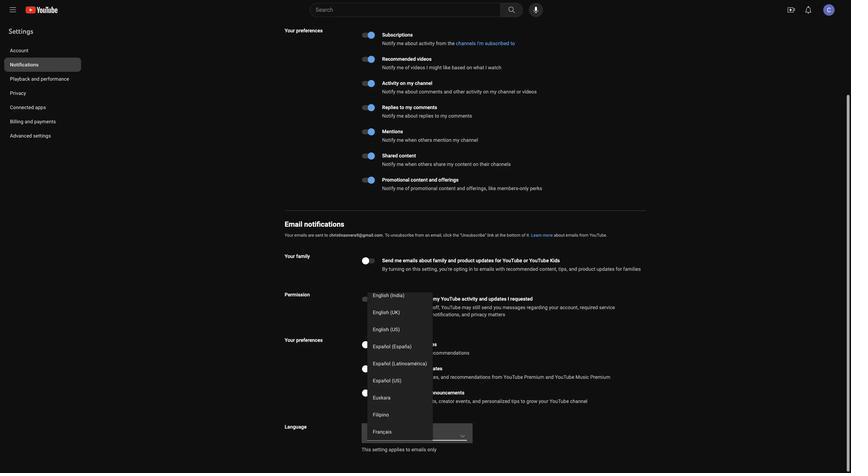 Task type: locate. For each thing, give the bounding box(es) containing it.
notify inside replies to my comments notify me about replies to my comments
[[382, 113, 396, 119]]

i up messages
[[508, 296, 509, 302]]

manage your mobile and desktop notifications
[[285, 7, 373, 12]]

product right tips,
[[579, 267, 596, 272]]

0 vertical spatial activity
[[419, 41, 435, 46]]

1 vertical spatial setting
[[372, 447, 388, 453]]

bottom
[[507, 233, 521, 238]]

your left account,
[[549, 305, 559, 311]]

0 horizontal spatial premium
[[403, 366, 423, 372]]

1 horizontal spatial notifications
[[349, 7, 373, 12]]

activity inside the activity on my channel notify me about comments and other activity on my channel or videos
[[466, 89, 482, 95]]

about right more
[[554, 233, 565, 238]]

christinaovera9@gmail.com
[[329, 233, 383, 238]]

my
[[407, 80, 414, 86], [490, 89, 497, 95], [406, 105, 412, 110], [441, 113, 447, 119], [453, 137, 460, 143], [447, 162, 454, 167], [433, 296, 440, 302]]

on inside send me emails about family and product updates for youtube or youtube kids by turning on this setting, you're opting in to emails with recommended content, tips, and product updates for families
[[406, 267, 411, 272]]

send
[[382, 258, 394, 264], [382, 296, 394, 302]]

2 send from the top
[[382, 296, 394, 302]]

notify down replies
[[382, 113, 396, 119]]

me inside replies to my comments notify me about replies to my comments
[[397, 113, 404, 119]]

2 vertical spatial product
[[401, 342, 418, 348]]

notify inside shared content notify me when others share my content on their channels
[[382, 162, 396, 167]]

send inside send me emails about my youtube activity and updates i requested if this setting is turned off, youtube may still send you messages regarding your account, required service announcements, legal notifications, and privacy matters
[[382, 296, 394, 302]]

when inside the "mentions notify me when others mention my channel"
[[405, 137, 417, 143]]

2 vertical spatial of
[[522, 233, 526, 238]]

channel
[[415, 80, 433, 86], [498, 89, 516, 95], [461, 137, 478, 143], [570, 399, 588, 405]]

to inside 'subscriptions notify me about activity from the channels i'm subscribed to'
[[511, 41, 515, 46]]

language
[[379, 428, 397, 433]]

to
[[511, 41, 515, 46], [400, 105, 404, 110], [435, 113, 439, 119], [325, 233, 328, 238], [474, 267, 479, 272], [521, 399, 526, 405], [406, 447, 410, 453]]

i left might
[[427, 65, 428, 70]]

2 vertical spatial videos
[[523, 89, 537, 95]]

english up general
[[373, 327, 389, 333]]

0 vertical spatial notifications
[[349, 7, 373, 12]]

about inside send me emails about my youtube activity and updates i requested if this setting is turned off, youtube may still send you messages regarding your account, required service announcements, legal notifications, and privacy matters
[[419, 296, 432, 302]]

about down "subscriptions"
[[405, 41, 418, 46]]

setting inside send me emails about my youtube activity and updates i requested if this setting is turned off, youtube may still send you messages regarding your account, required service announcements, legal notifications, and privacy matters
[[396, 305, 411, 311]]

setting right this at the bottom of the page
[[372, 447, 388, 453]]

about up turned
[[419, 296, 432, 302]]

and left other
[[444, 89, 452, 95]]

0 vertical spatial your
[[301, 7, 310, 12]]

0 vertical spatial others
[[418, 137, 432, 143]]

0 vertical spatial announcements,
[[382, 312, 419, 318]]

email notifications
[[285, 220, 345, 229]]

notify inside the "mentions notify me when others mention my channel"
[[382, 137, 396, 143]]

of
[[405, 65, 410, 70], [405, 186, 410, 191], [522, 233, 526, 238]]

1 vertical spatial announcements,
[[401, 399, 438, 405]]

to right 'replies'
[[435, 113, 439, 119]]

3 your from the top
[[285, 254, 295, 259]]

0 vertical spatial setting
[[396, 305, 411, 311]]

sent
[[315, 233, 324, 238]]

recommended videos notify me of videos i might like based on what i watch
[[382, 56, 502, 70]]

list box containing english (india)
[[367, 114, 433, 441]]

my right the activity
[[407, 80, 414, 86]]

requested
[[511, 296, 533, 302]]

1 vertical spatial notifications
[[304, 220, 345, 229]]

channels inside shared content notify me when others share my content on their channels
[[491, 162, 511, 167]]

send me emails about my youtube activity and updates i requested image
[[362, 297, 375, 302]]

playback and performance link
[[4, 72, 81, 86], [4, 72, 81, 86]]

music
[[576, 375, 589, 380]]

0 vertical spatial of
[[405, 65, 410, 70]]

list box
[[367, 114, 433, 441]]

7 notify from the top
[[382, 186, 396, 191]]

on inside shared content notify me when others share my content on their channels
[[473, 162, 479, 167]]

updates
[[476, 258, 494, 264], [597, 267, 615, 272], [489, 296, 507, 302], [419, 342, 437, 348], [425, 366, 443, 372], [400, 390, 418, 396]]

me
[[397, 41, 404, 46], [397, 65, 404, 70], [397, 89, 404, 95], [397, 113, 404, 119], [397, 137, 404, 143], [397, 162, 404, 167], [397, 186, 404, 191], [395, 258, 402, 264], [395, 296, 402, 302]]

of inside the recommended videos notify me of videos i might like based on what i watch
[[405, 65, 410, 70]]

about inside the activity on my channel notify me about comments and other activity on my channel or videos
[[405, 89, 418, 95]]

me inside the "mentions notify me when others mention my channel"
[[397, 137, 404, 143]]

updates up you
[[489, 296, 507, 302]]

is
[[413, 305, 416, 311]]

and up (latinoamérica)
[[420, 351, 428, 356]]

recommendations up 'updates,' on the bottom
[[429, 351, 470, 356]]

channel down the music
[[570, 399, 588, 405]]

1 vertical spatial your
[[549, 305, 559, 311]]

videos inside the activity on my channel notify me about comments and other activity on my channel or videos
[[523, 89, 537, 95]]

your
[[285, 28, 295, 33], [285, 233, 294, 238], [285, 254, 295, 259], [285, 338, 295, 343]]

more
[[543, 233, 553, 238]]

emails right applies
[[412, 447, 426, 453]]

1 horizontal spatial your
[[539, 399, 549, 405]]

activity
[[419, 41, 435, 46], [466, 89, 482, 95], [462, 296, 478, 302]]

2 others from the top
[[418, 162, 432, 167]]

promotional content and offerings notify me of promotional content and offerings, like members-only perks
[[382, 177, 543, 191]]

this
[[362, 447, 371, 453]]

setting
[[396, 305, 411, 311], [372, 447, 388, 453]]

comments up 'replies'
[[414, 105, 437, 110]]

1 horizontal spatial premium
[[524, 375, 545, 380]]

1 your from the top
[[285, 28, 295, 33]]

activity on my channel notify me about comments and other activity on my channel or videos
[[382, 80, 537, 95]]

share
[[434, 162, 446, 167]]

5 notify from the top
[[382, 137, 396, 143]]

channel right mention
[[461, 137, 478, 143]]

1 others from the top
[[418, 137, 432, 143]]

premium
[[403, 366, 423, 372], [524, 375, 545, 380], [591, 375, 611, 380]]

(us) for english (us)
[[390, 327, 400, 333]]

1 horizontal spatial or
[[524, 258, 528, 264]]

1 vertical spatial channels
[[491, 162, 511, 167]]

only inside promotional content and offerings notify me of promotional content and offerings, like members-only perks
[[520, 186, 529, 191]]

updates inside youtube premium updates announcements, updates, and recommendations from youtube premium and youtube music premium
[[425, 366, 443, 372]]

0 vertical spatial (us)
[[390, 327, 400, 333]]

1 vertical spatial or
[[524, 258, 528, 264]]

0 horizontal spatial product
[[401, 342, 418, 348]]

like inside promotional content and offerings notify me of promotional content and offerings, like members-only perks
[[489, 186, 496, 191]]

0 horizontal spatial your
[[301, 7, 310, 12]]

updates inside 'creator updates and announcements product announcements, creator events, and personalized tips to grow your youtube channel'
[[400, 390, 418, 396]]

channels
[[456, 41, 476, 46], [491, 162, 511, 167]]

send inside send me emails about family and product updates for youtube or youtube kids by turning on this setting, you're opting in to emails with recommended content, tips, and product updates for families
[[382, 258, 394, 264]]

settings
[[33, 133, 51, 139]]

others inside the "mentions notify me when others mention my channel"
[[418, 137, 432, 143]]

and
[[325, 7, 332, 12], [31, 76, 39, 82], [444, 89, 452, 95], [25, 119, 33, 125], [429, 177, 437, 183], [457, 186, 465, 191], [448, 258, 456, 264], [569, 267, 577, 272], [479, 296, 488, 302], [462, 312, 470, 318], [420, 351, 428, 356], [441, 375, 449, 380], [546, 375, 554, 380], [419, 390, 428, 396], [473, 399, 481, 405]]

playback
[[10, 76, 30, 82]]

the right click
[[453, 233, 459, 238]]

channel inside 'creator updates and announcements product announcements, creator events, and personalized tips to grow your youtube channel'
[[570, 399, 588, 405]]

1 your preferences from the top
[[285, 28, 323, 33]]

product inside general product updates announcements and recommendations
[[401, 342, 418, 348]]

0 vertical spatial your preferences
[[285, 28, 323, 33]]

product up announcements
[[401, 342, 418, 348]]

and down 'updates,' on the bottom
[[419, 390, 428, 396]]

0 vertical spatial comments
[[419, 89, 443, 95]]

like
[[443, 65, 451, 70], [489, 186, 496, 191]]

comments
[[419, 89, 443, 95], [414, 105, 437, 110], [449, 113, 472, 119]]

2 horizontal spatial premium
[[591, 375, 611, 380]]

notifications up sent
[[304, 220, 345, 229]]

1 vertical spatial when
[[405, 162, 417, 167]]

the inside 'subscriptions notify me about activity from the channels i'm subscribed to'
[[448, 41, 455, 46]]

1 vertical spatial (us)
[[392, 378, 402, 384]]

of down recommended on the top of page
[[405, 65, 410, 70]]

0 vertical spatial or
[[517, 89, 521, 95]]

english
[[373, 293, 389, 299], [373, 310, 389, 316], [373, 327, 389, 333], [367, 435, 384, 440]]

1 send from the top
[[382, 258, 394, 264]]

0 horizontal spatial or
[[517, 89, 521, 95]]

1 vertical spatial this
[[387, 305, 395, 311]]

unsubscribe
[[391, 233, 414, 238]]

my right mention
[[453, 137, 460, 143]]

from inside youtube premium updates announcements, updates, and recommendations from youtube premium and youtube music premium
[[492, 375, 503, 380]]

your preferences for subscriptions notify me about activity from the channels i'm subscribed to
[[285, 28, 323, 33]]

me down promotional
[[397, 186, 404, 191]]

channel down "watch" at the top of page
[[498, 89, 516, 95]]

of down promotional
[[405, 186, 410, 191]]

the up the recommended videos notify me of videos i might like based on what i watch
[[448, 41, 455, 46]]

1 horizontal spatial channels
[[491, 162, 511, 167]]

0 vertical spatial this
[[413, 267, 421, 272]]

activity up the may
[[462, 296, 478, 302]]

2 notify from the top
[[382, 65, 396, 70]]

only left the "perks"
[[520, 186, 529, 191]]

to right applies
[[406, 447, 410, 453]]

content
[[399, 153, 416, 159], [455, 162, 472, 167], [411, 177, 428, 183], [439, 186, 456, 191]]

1 vertical spatial your preferences
[[285, 338, 323, 343]]

from
[[436, 41, 447, 46], [415, 233, 424, 238], [580, 233, 589, 238], [492, 375, 503, 380]]

0 vertical spatial like
[[443, 65, 451, 70]]

1 vertical spatial send
[[382, 296, 394, 302]]

others left share
[[418, 162, 432, 167]]

me inside the activity on my channel notify me about comments and other activity on my channel or videos
[[397, 89, 404, 95]]

1 vertical spatial español
[[373, 361, 391, 367]]

1 vertical spatial product
[[579, 267, 596, 272]]

español up creator
[[373, 378, 391, 384]]

my right share
[[447, 162, 454, 167]]

updates down link
[[476, 258, 494, 264]]

content up promotional content and offerings notify me of promotional content and offerings, like members-only perks at the top of the page
[[455, 162, 472, 167]]

(us) for español (us)
[[392, 378, 402, 384]]

0 horizontal spatial like
[[443, 65, 451, 70]]

email inside email language english (us)
[[367, 428, 378, 433]]

0 horizontal spatial email
[[285, 220, 303, 229]]

updates down announcements, at bottom left
[[400, 390, 418, 396]]

(india)
[[390, 293, 405, 299]]

learn more link
[[532, 232, 553, 239]]

français
[[373, 430, 392, 435]]

based
[[452, 65, 466, 70]]

(us)
[[390, 327, 400, 333], [392, 378, 402, 384], [385, 435, 395, 440]]

2 vertical spatial (us)
[[385, 435, 395, 440]]

0 vertical spatial send
[[382, 258, 394, 264]]

i right what
[[486, 65, 487, 70]]

english for english (india)
[[373, 293, 389, 299]]

legal
[[420, 312, 431, 318]]

on inside the recommended videos notify me of videos i might like based on what i watch
[[467, 65, 472, 70]]

youtube
[[503, 258, 523, 264], [530, 258, 549, 264], [441, 296, 461, 302], [442, 305, 461, 311], [382, 366, 402, 372], [504, 375, 523, 380], [555, 375, 575, 380], [550, 399, 569, 405]]

channels left i'm
[[456, 41, 476, 46]]

me inside the recommended videos notify me of videos i might like based on what i watch
[[397, 65, 404, 70]]

or
[[517, 89, 521, 95], [524, 258, 528, 264]]

send me emails about family and product updates for youtube or youtube kids by turning on this setting, you're opting in to emails with recommended content, tips, and product updates for families
[[382, 258, 641, 272]]

0 horizontal spatial this
[[387, 305, 395, 311]]

english left (uk)
[[373, 310, 389, 316]]

me up turning
[[395, 258, 402, 264]]

notifications
[[349, 7, 373, 12], [304, 220, 345, 229]]

english up if
[[373, 293, 389, 299]]

service
[[600, 305, 615, 311]]

0 vertical spatial español
[[373, 344, 391, 350]]

1 horizontal spatial email
[[367, 428, 378, 433]]

english for english (us)
[[373, 327, 389, 333]]

on right turning
[[406, 267, 411, 272]]

my inside send me emails about my youtube activity and updates i requested if this setting is turned off, youtube may still send you messages regarding your account, required service announcements, legal notifications, and privacy matters
[[433, 296, 440, 302]]

3 español from the top
[[373, 378, 391, 384]]

updates right (españa)
[[419, 342, 437, 348]]

1 horizontal spatial only
[[520, 186, 529, 191]]

from inside 'subscriptions notify me about activity from the channels i'm subscribed to'
[[436, 41, 447, 46]]

family up you're
[[433, 258, 447, 264]]

me inside promotional content and offerings notify me of promotional content and offerings, like members-only perks
[[397, 186, 404, 191]]

your family
[[285, 254, 310, 259]]

others left mention
[[418, 137, 432, 143]]

0 vertical spatial for
[[495, 258, 502, 264]]

an
[[425, 233, 430, 238]]

me up (uk)
[[395, 296, 402, 302]]

recommendations inside youtube premium updates announcements, updates, and recommendations from youtube premium and youtube music premium
[[450, 375, 491, 380]]

emails inside send me emails about my youtube activity and updates i requested if this setting is turned off, youtube may still send you messages regarding your account, required service announcements, legal notifications, and privacy matters
[[403, 296, 418, 302]]

turned
[[418, 305, 432, 311]]

1 horizontal spatial this
[[413, 267, 421, 272]]

setting left is
[[396, 305, 411, 311]]

advanced settings
[[10, 133, 51, 139]]

0 horizontal spatial family
[[296, 254, 310, 259]]

1 vertical spatial others
[[418, 162, 432, 167]]

promotional
[[382, 177, 410, 183]]

0 vertical spatial when
[[405, 137, 417, 143]]

None search field
[[297, 3, 525, 17]]

1 horizontal spatial setting
[[396, 305, 411, 311]]

settings
[[9, 27, 33, 36]]

on left their
[[473, 162, 479, 167]]

español for español (latinoamérica)
[[373, 361, 391, 367]]

youtube premium updates announcements, updates, and recommendations from youtube premium and youtube music premium
[[382, 366, 611, 380]]

personalized
[[482, 399, 510, 405]]

notify down shared
[[382, 162, 396, 167]]

(us) up general
[[390, 327, 400, 333]]

6 notify from the top
[[382, 162, 396, 167]]

channels right their
[[491, 162, 511, 167]]

1 vertical spatial of
[[405, 186, 410, 191]]

to
[[385, 233, 390, 238]]

2 horizontal spatial i
[[508, 296, 509, 302]]

premium up announcements, at bottom left
[[403, 366, 423, 372]]

manage
[[285, 7, 300, 12]]

recommended
[[382, 56, 416, 62]]

send me emails about my youtube activity and updates i requested if this setting is turned off, youtube may still send you messages regarding your account, required service announcements, legal notifications, and privacy matters
[[382, 296, 615, 318]]

about
[[405, 41, 418, 46], [405, 89, 418, 95], [405, 113, 418, 119], [554, 233, 565, 238], [419, 258, 432, 264], [419, 296, 432, 302]]

1 vertical spatial recommendations
[[450, 375, 491, 380]]

notify down promotional
[[382, 186, 396, 191]]

and right events,
[[473, 399, 481, 405]]

1 preferences from the top
[[296, 28, 323, 33]]

premium up grow
[[524, 375, 545, 380]]

to right in
[[474, 267, 479, 272]]

updates inside send me emails about my youtube activity and updates i requested if this setting is turned off, youtube may still send you messages regarding your account, required service announcements, legal notifications, and privacy matters
[[489, 296, 507, 302]]

emails up is
[[403, 296, 418, 302]]

activity inside send me emails about my youtube activity and updates i requested if this setting is turned off, youtube may still send you messages regarding your account, required service announcements, legal notifications, and privacy matters
[[462, 296, 478, 302]]

and down the "offerings"
[[457, 186, 465, 191]]

0 vertical spatial preferences
[[296, 28, 323, 33]]

and up promotional
[[429, 177, 437, 183]]

my right replies
[[406, 105, 412, 110]]

0 horizontal spatial for
[[495, 258, 502, 264]]

me down "subscriptions"
[[397, 41, 404, 46]]

family down "are"
[[296, 254, 310, 259]]

and right 'updates,' on the bottom
[[441, 375, 449, 380]]

subscribed
[[485, 41, 510, 46]]

2 horizontal spatial your
[[549, 305, 559, 311]]

i inside send me emails about my youtube activity and updates i requested if this setting is turned off, youtube may still send you messages regarding your account, required service announcements, legal notifications, and privacy matters
[[508, 296, 509, 302]]

group
[[367, 114, 467, 444]]

send up by
[[382, 258, 394, 264]]

offerings
[[439, 177, 459, 183]]

1 español from the top
[[373, 344, 391, 350]]

tips,
[[559, 267, 568, 272]]

1 vertical spatial activity
[[466, 89, 482, 95]]

3 notify from the top
[[382, 89, 396, 95]]

only
[[520, 186, 529, 191], [428, 447, 437, 453]]

notify inside 'subscriptions notify me about activity from the channels i'm subscribed to'
[[382, 41, 396, 46]]

filipino
[[373, 412, 389, 418]]

for left families at right bottom
[[616, 267, 622, 272]]

me down recommended on the top of page
[[397, 65, 404, 70]]

1 vertical spatial for
[[616, 267, 622, 272]]

0 vertical spatial recommendations
[[429, 351, 470, 356]]

1 horizontal spatial like
[[489, 186, 496, 191]]

(españa)
[[392, 344, 412, 350]]

for up the with
[[495, 258, 502, 264]]

family
[[296, 254, 310, 259], [433, 258, 447, 264]]

4 notify from the top
[[382, 113, 396, 119]]

announcements, down is
[[382, 312, 419, 318]]

english down language
[[367, 435, 384, 440]]

0 vertical spatial product
[[458, 258, 475, 264]]

2 your preferences from the top
[[285, 338, 323, 343]]

connected apps link
[[4, 100, 81, 115], [4, 100, 81, 115]]

like inside the recommended videos notify me of videos i might like based on what i watch
[[443, 65, 451, 70]]

1 vertical spatial like
[[489, 186, 496, 191]]

preferences for subscriptions
[[296, 28, 323, 33]]

1 horizontal spatial family
[[433, 258, 447, 264]]

4 your from the top
[[285, 338, 295, 343]]

updates up 'updates,' on the bottom
[[425, 366, 443, 372]]

privacy
[[471, 312, 487, 318]]

2 preferences from the top
[[296, 338, 323, 343]]

1 when from the top
[[405, 137, 417, 143]]

1 horizontal spatial i
[[486, 65, 487, 70]]

me down replies
[[397, 113, 404, 119]]

my up off, at right
[[433, 296, 440, 302]]

1 vertical spatial email
[[367, 428, 378, 433]]

1 notify from the top
[[382, 41, 396, 46]]

2 español from the top
[[373, 361, 391, 367]]

to right tips
[[521, 399, 526, 405]]

2 vertical spatial comments
[[449, 113, 472, 119]]

0 horizontal spatial i
[[427, 65, 428, 70]]

0 vertical spatial only
[[520, 186, 529, 191]]

email left language
[[367, 428, 378, 433]]

me inside send me emails about my youtube activity and updates i requested if this setting is turned off, youtube may still send you messages regarding your account, required service announcements, legal notifications, and privacy matters
[[395, 296, 402, 302]]

comments down other
[[449, 113, 472, 119]]

content down the "offerings"
[[439, 186, 456, 191]]

español up español (us)
[[373, 361, 391, 367]]

1 vertical spatial preferences
[[296, 338, 323, 343]]

offerings,
[[467, 186, 487, 191]]

2 vertical spatial your
[[539, 399, 549, 405]]

emails
[[295, 233, 307, 238], [566, 233, 579, 238], [403, 258, 418, 264], [480, 267, 495, 272], [403, 296, 418, 302], [412, 447, 426, 453]]

email for email notifications
[[285, 220, 303, 229]]

email language english (us)
[[367, 428, 397, 440]]

2 when from the top
[[405, 162, 417, 167]]

product up in
[[458, 258, 475, 264]]

me inside shared content notify me when others share my content on their channels
[[397, 162, 404, 167]]

recommendations inside general product updates announcements and recommendations
[[429, 351, 470, 356]]

2 vertical spatial español
[[373, 378, 391, 384]]

this inside send me emails about my youtube activity and updates i requested if this setting is turned off, youtube may still send you messages regarding your account, required service announcements, legal notifications, and privacy matters
[[387, 305, 395, 311]]

notify down mentions
[[382, 137, 396, 143]]

on left what
[[467, 65, 472, 70]]

2 vertical spatial activity
[[462, 296, 478, 302]]

1 horizontal spatial product
[[458, 258, 475, 264]]

premium right the music
[[591, 375, 611, 380]]

mention
[[434, 137, 452, 143]]

send up if
[[382, 296, 394, 302]]

notify down "subscriptions"
[[382, 41, 396, 46]]

are
[[308, 233, 314, 238]]

0 horizontal spatial channels
[[456, 41, 476, 46]]

0 vertical spatial email
[[285, 220, 303, 229]]

0 horizontal spatial only
[[428, 447, 437, 453]]

content right shared
[[399, 153, 416, 159]]

0 horizontal spatial notifications
[[304, 220, 345, 229]]

shared content notify me when others share my content on their channels
[[382, 153, 511, 167]]

recommendations up 'creator updates and announcements product announcements, creator events, and personalized tips to grow your youtube channel'
[[450, 375, 491, 380]]

0 vertical spatial channels
[[456, 41, 476, 46]]



Task type: describe. For each thing, give the bounding box(es) containing it.
euskara
[[373, 395, 391, 401]]

messages
[[503, 305, 526, 311]]

channels i'm subscribed to link
[[456, 40, 515, 47]]

on down what
[[483, 89, 489, 95]]

1 vertical spatial only
[[428, 447, 437, 453]]

required
[[580, 305, 598, 311]]

1 vertical spatial videos
[[411, 65, 425, 70]]

announcements
[[429, 390, 465, 396]]

and inside the activity on my channel notify me about comments and other activity on my channel or videos
[[444, 89, 452, 95]]

notify inside the recommended videos notify me of videos i might like based on what i watch
[[382, 65, 396, 70]]

announcements, inside 'creator updates and announcements product announcements, creator events, and personalized tips to grow your youtube channel'
[[401, 399, 438, 405]]

at
[[495, 233, 499, 238]]

their
[[480, 162, 490, 167]]

and left the music
[[546, 375, 554, 380]]

send for send me emails about family and product updates for youtube or youtube kids by turning on this setting, you're opting in to emails with recommended content, tips, and product updates for families
[[382, 258, 394, 264]]

billing
[[10, 119, 23, 125]]

Search text field
[[316, 5, 499, 15]]

grow
[[527, 399, 538, 405]]

announcements, inside send me emails about my youtube activity and updates i requested if this setting is turned off, youtube may still send you messages regarding your account, required service announcements, legal notifications, and privacy matters
[[382, 312, 419, 318]]

replies
[[382, 105, 399, 110]]

tips
[[512, 399, 520, 405]]

0 horizontal spatial setting
[[372, 447, 388, 453]]

from left 'youtube.'
[[580, 233, 589, 238]]

applies
[[389, 447, 405, 453]]

my inside the "mentions notify me when others mention my channel"
[[453, 137, 460, 143]]

send
[[482, 305, 493, 311]]

channel down might
[[415, 80, 433, 86]]

your inside send me emails about my youtube activity and updates i requested if this setting is turned off, youtube may still send you messages regarding your account, required service announcements, legal notifications, and privacy matters
[[549, 305, 559, 311]]

regarding
[[527, 305, 548, 311]]

0 vertical spatial videos
[[417, 56, 432, 62]]

about inside send me emails about family and product updates for youtube or youtube kids by turning on this setting, you're opting in to emails with recommended content, tips, and product updates for families
[[419, 258, 432, 264]]

account
[[10, 48, 28, 53]]

of inside promotional content and offerings notify me of promotional content and offerings, like members-only perks
[[405, 186, 410, 191]]

español for español (españa)
[[373, 344, 391, 350]]

subscriptions notify me about activity from the channels i'm subscribed to
[[382, 32, 515, 46]]

the right "at"
[[500, 233, 506, 238]]

product
[[382, 399, 400, 405]]

off,
[[433, 305, 440, 311]]

updates left families at right bottom
[[597, 267, 615, 272]]

and right billing
[[25, 119, 33, 125]]

to inside send me emails about family and product updates for youtube or youtube kids by turning on this setting, you're opting in to emails with recommended content, tips, and product updates for families
[[474, 267, 479, 272]]

my right 'replies'
[[441, 113, 447, 119]]

may
[[462, 305, 472, 311]]

family inside send me emails about family and product updates for youtube or youtube kids by turning on this setting, you're opting in to emails with recommended content, tips, and product updates for families
[[433, 258, 447, 264]]

emails left "are"
[[295, 233, 307, 238]]

or inside send me emails about family and product updates for youtube or youtube kids by turning on this setting, you're opting in to emails with recommended content, tips, and product updates for families
[[524, 258, 528, 264]]

and up you're
[[448, 258, 456, 264]]

español for español (us)
[[373, 378, 391, 384]]

and down the may
[[462, 312, 470, 318]]

to inside 'creator updates and announcements product announcements, creator events, and personalized tips to grow your youtube channel'
[[521, 399, 526, 405]]

if
[[382, 305, 385, 311]]

emails up turning
[[403, 258, 418, 264]]

or inside the activity on my channel notify me about comments and other activity on my channel or videos
[[517, 89, 521, 95]]

announcements,
[[382, 375, 420, 380]]

to right replies
[[400, 105, 404, 110]]

others inside shared content notify me when others share my content on their channels
[[418, 162, 432, 167]]

events,
[[456, 399, 471, 405]]

members-
[[497, 186, 520, 191]]

and right mobile
[[325, 7, 332, 12]]

group containing english (india)
[[367, 114, 467, 444]]

playback and performance
[[10, 76, 69, 82]]

about inside 'subscriptions notify me about activity from the channels i'm subscribed to'
[[405, 41, 418, 46]]

you're
[[439, 267, 453, 272]]

by
[[382, 267, 388, 272]]

subscriptions
[[382, 32, 413, 38]]

you
[[494, 305, 502, 311]]

1 vertical spatial comments
[[414, 105, 437, 110]]

email for email language english (us)
[[367, 428, 378, 433]]

my inside shared content notify me when others share my content on their channels
[[447, 162, 454, 167]]

this inside send me emails about family and product updates for youtube or youtube kids by turning on this setting, you're opting in to emails with recommended content, tips, and product updates for families
[[413, 267, 421, 272]]

.
[[383, 233, 384, 238]]

mentions notify me when others mention my channel
[[382, 129, 478, 143]]

me inside 'subscriptions notify me about activity from the channels i'm subscribed to'
[[397, 41, 404, 46]]

and inside general product updates announcements and recommendations
[[420, 351, 428, 356]]

2 horizontal spatial product
[[579, 267, 596, 272]]

what
[[474, 65, 484, 70]]

preferences for general
[[296, 338, 323, 343]]

from left an
[[415, 233, 424, 238]]

and right tips,
[[569, 267, 577, 272]]

learn
[[532, 233, 542, 238]]

content,
[[540, 267, 558, 272]]

replies to my comments notify me about replies to my comments
[[382, 105, 472, 119]]

still
[[473, 305, 481, 311]]

emails left the with
[[480, 267, 495, 272]]

language
[[285, 425, 307, 430]]

(us) inside email language english (us)
[[385, 435, 395, 440]]

youtube.
[[590, 233, 608, 238]]

watch
[[488, 65, 502, 70]]

comments inside the activity on my channel notify me about comments and other activity on my channel or videos
[[419, 89, 443, 95]]

desktop
[[333, 7, 348, 12]]

on right the activity
[[400, 80, 406, 86]]

activity inside 'subscriptions notify me about activity from the channels i'm subscribed to'
[[419, 41, 435, 46]]

(uk)
[[390, 310, 400, 316]]

click
[[443, 233, 452, 238]]

announcements
[[382, 351, 419, 356]]

email,
[[431, 233, 442, 238]]

general
[[382, 342, 400, 348]]

general product updates announcements and recommendations
[[382, 342, 470, 356]]

channels inside 'subscriptions notify me about activity from the channels i'm subscribed to'
[[456, 41, 476, 46]]

billing and payments
[[10, 119, 56, 125]]

notify inside the activity on my channel notify me about comments and other activity on my channel or videos
[[382, 89, 396, 95]]

2 your from the top
[[285, 233, 294, 238]]

and up send
[[479, 296, 488, 302]]

kids
[[550, 258, 560, 264]]

perks
[[530, 186, 543, 191]]

replies
[[419, 113, 434, 119]]

your preferences for general product updates announcements and recommendations
[[285, 338, 323, 343]]

notify inside promotional content and offerings notify me of promotional content and offerings, like members-only perks
[[382, 186, 396, 191]]

español (españa)
[[373, 344, 412, 350]]

families
[[624, 267, 641, 272]]

youtube inside 'creator updates and announcements product announcements, creator events, and personalized tips to grow your youtube channel'
[[550, 399, 569, 405]]

english (uk)
[[373, 310, 400, 316]]

with
[[496, 267, 505, 272]]

about inside replies to my comments notify me about replies to my comments
[[405, 113, 418, 119]]

english (india)
[[373, 293, 405, 299]]

notifications,
[[432, 312, 461, 318]]

setting,
[[422, 267, 438, 272]]

content up promotional
[[411, 177, 428, 183]]

permission
[[285, 292, 310, 298]]

creator updates and announcements product announcements, creator events, and personalized tips to grow your youtube channel
[[382, 390, 588, 405]]

to right sent
[[325, 233, 328, 238]]

and right playback
[[31, 76, 39, 82]]

in
[[469, 267, 473, 272]]

when inside shared content notify me when others share my content on their channels
[[405, 162, 417, 167]]

english inside email language english (us)
[[367, 435, 384, 440]]

performance
[[41, 76, 69, 82]]

mobile
[[311, 7, 324, 12]]

send for send me emails about my youtube activity and updates i requested if this setting is turned off, youtube may still send you messages regarding your account, required service announcements, legal notifications, and privacy matters
[[382, 296, 394, 302]]

other
[[454, 89, 465, 95]]

updates inside general product updates announcements and recommendations
[[419, 342, 437, 348]]

shared
[[382, 153, 398, 159]]

emails right more
[[566, 233, 579, 238]]

my down "watch" at the top of page
[[490, 89, 497, 95]]

it.
[[527, 233, 530, 238]]

channel inside the "mentions notify me when others mention my channel"
[[461, 137, 478, 143]]

your inside 'creator updates and announcements product announcements, creator events, and personalized tips to grow your youtube channel'
[[539, 399, 549, 405]]

1 horizontal spatial for
[[616, 267, 622, 272]]

connected apps
[[10, 105, 46, 110]]

account,
[[560, 305, 579, 311]]

this setting applies to emails only
[[362, 447, 437, 453]]

avatar image image
[[824, 4, 835, 16]]

activity
[[382, 80, 399, 86]]

me inside send me emails about family and product updates for youtube or youtube kids by turning on this setting, you're opting in to emails with recommended content, tips, and product updates for families
[[395, 258, 402, 264]]

english for english (uk)
[[373, 310, 389, 316]]

mentions
[[382, 129, 403, 135]]

creator
[[439, 399, 455, 405]]



Task type: vqa. For each thing, say whether or not it's contained in the screenshot.


